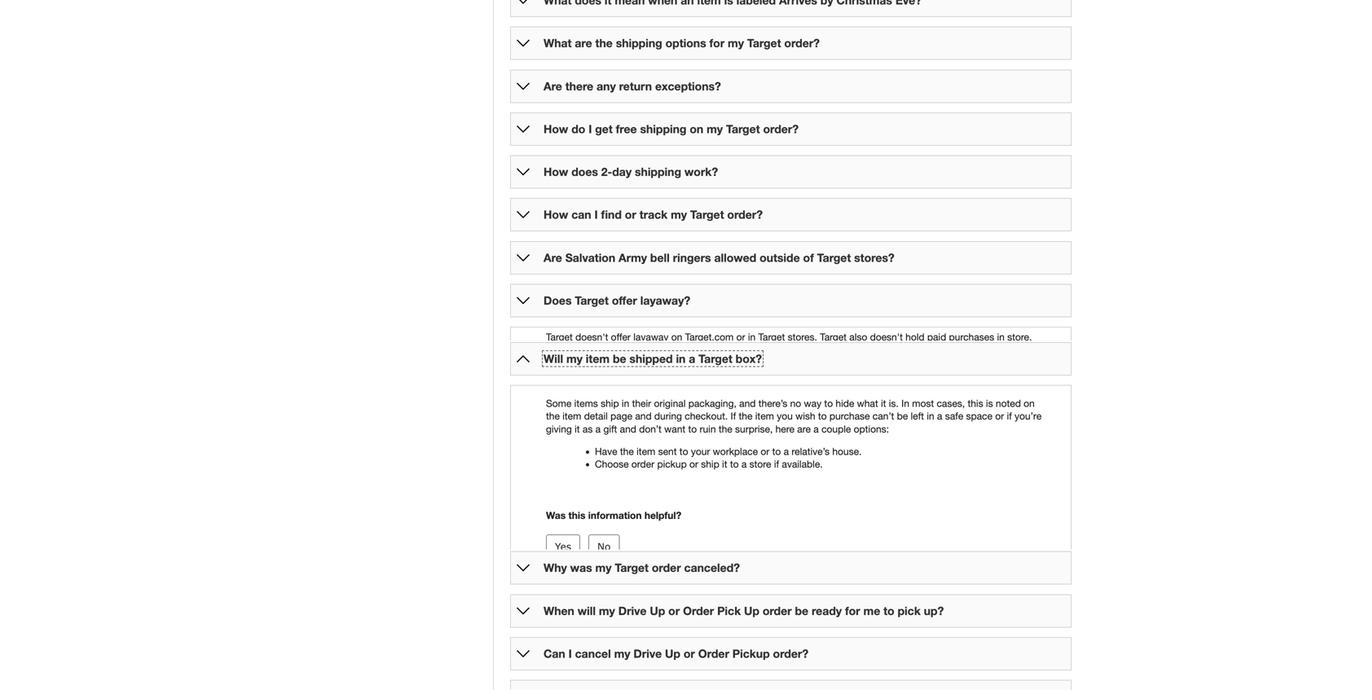 Task type: vqa. For each thing, say whether or not it's contained in the screenshot.
returned
no



Task type: locate. For each thing, give the bounding box(es) containing it.
how left do
[[544, 122, 568, 136]]

up left pickup
[[665, 655, 681, 669]]

0 horizontal spatial in
[[622, 386, 629, 398]]

ship down your
[[701, 447, 719, 458]]

3 how from the top
[[544, 208, 568, 221]]

a
[[689, 340, 695, 353], [937, 399, 943, 411], [596, 412, 601, 423], [814, 412, 819, 423], [784, 434, 789, 446], [742, 447, 747, 458]]

for
[[710, 36, 725, 50], [845, 612, 860, 626]]

2 are from the top
[[544, 251, 562, 264]]

giving
[[546, 412, 572, 423]]

on up work?
[[690, 122, 704, 136]]

order left pickup
[[698, 655, 729, 669]]

circle arrow e image for are there any return exceptions?
[[517, 80, 530, 93]]

be left shipped
[[613, 340, 626, 353]]

circle arrow e image left do
[[517, 123, 530, 136]]

2 vertical spatial shipping
[[635, 165, 681, 179]]

in up page
[[622, 386, 629, 398]]

how for how do i get free shipping on my target order?
[[544, 122, 568, 136]]

some items ship in their original packaging, and there's no way to hide what it is. in most cases, this is noted on the item detail page and during checkout. if the item you wish to purchase can't be left in a safe space or if you're giving it as a gift and don't want to ruin the surprise, here are a couple options:
[[546, 386, 1042, 423]]

circle arrow e image for can i cancel my drive up or order pickup order?
[[517, 656, 530, 669]]

5 circle arrow e image from the top
[[517, 294, 530, 307]]

2 vertical spatial order
[[763, 612, 792, 626]]

it
[[881, 386, 886, 398], [575, 412, 580, 423], [722, 447, 727, 458]]

if
[[731, 399, 736, 411]]

1 how from the top
[[544, 122, 568, 136]]

way
[[804, 386, 822, 398]]

circle arrow e image left what
[[517, 37, 530, 50]]

0 vertical spatial if
[[1007, 399, 1012, 411]]

order left pickup
[[632, 447, 655, 458]]

circle arrow e image for what are the shipping options for my target order?
[[517, 37, 530, 50]]

choose
[[595, 447, 629, 458]]

1 circle arrow e image from the top
[[517, 37, 530, 50]]

what are the shipping options for my target order?
[[544, 36, 820, 50]]

2 vertical spatial and
[[620, 412, 636, 423]]

ship
[[601, 386, 619, 398], [701, 447, 719, 458]]

are
[[575, 36, 592, 50], [797, 412, 811, 423]]

options
[[666, 36, 706, 50]]

in
[[676, 340, 686, 353], [622, 386, 629, 398], [927, 399, 935, 411]]

why was my target order canceled? link
[[544, 569, 740, 583]]

circle arrow e image
[[517, 0, 530, 7], [517, 80, 530, 93], [517, 208, 530, 221], [517, 251, 530, 264], [517, 294, 530, 307], [517, 570, 530, 583]]

4 circle arrow e image from the top
[[517, 251, 530, 264]]

None submit
[[546, 523, 580, 548], [588, 523, 620, 548], [546, 523, 580, 548], [588, 523, 620, 548]]

are salvation army bell ringers allowed outside of target stores?
[[544, 251, 895, 264]]

what are the shipping options for my target order? link
[[544, 36, 820, 50]]

2 vertical spatial it
[[722, 447, 727, 458]]

shipping right day
[[635, 165, 681, 179]]

what
[[544, 36, 572, 50]]

circle arrow e image
[[517, 37, 530, 50], [517, 123, 530, 136], [517, 166, 530, 179], [517, 613, 530, 626], [517, 656, 530, 669]]

1 horizontal spatial for
[[845, 612, 860, 626]]

item left 'sent' at bottom left
[[637, 434, 656, 446]]

are right what
[[575, 36, 592, 50]]

2 vertical spatial i
[[569, 655, 572, 669]]

shipping right free
[[640, 122, 687, 136]]

get
[[595, 122, 613, 136]]

0 vertical spatial order
[[632, 447, 655, 458]]

target
[[747, 36, 781, 50], [726, 122, 760, 136], [690, 208, 724, 221], [817, 251, 851, 264], [575, 294, 609, 307], [699, 340, 733, 353], [615, 569, 649, 583]]

1 horizontal spatial on
[[1024, 386, 1035, 398]]

5 circle arrow e image from the top
[[517, 656, 530, 669]]

to down workplace
[[730, 447, 739, 458]]

how left can
[[544, 208, 568, 221]]

the down if
[[719, 412, 733, 423]]

workplace
[[713, 434, 758, 446]]

1 horizontal spatial it
[[722, 447, 727, 458]]

circle arrow e image left does
[[517, 166, 530, 179]]

be down in
[[897, 399, 908, 411]]

3 circle arrow e image from the top
[[517, 166, 530, 179]]

it left as
[[575, 412, 580, 423]]

0 vertical spatial shipping
[[616, 36, 662, 50]]

1 vertical spatial how
[[544, 165, 568, 179]]

3 circle arrow e image from the top
[[517, 208, 530, 221]]

circle arrow e image left when
[[517, 613, 530, 626]]

0 vertical spatial be
[[613, 340, 626, 353]]

shipped
[[630, 340, 673, 353]]

4 circle arrow e image from the top
[[517, 613, 530, 626]]

was
[[570, 569, 592, 583]]

detail
[[584, 399, 608, 411]]

0 vertical spatial how
[[544, 122, 568, 136]]

1 vertical spatial and
[[635, 399, 652, 411]]

1 horizontal spatial if
[[1007, 399, 1012, 411]]

0 horizontal spatial are
[[575, 36, 592, 50]]

if right the store
[[774, 447, 779, 458]]

and down page
[[620, 412, 636, 423]]

i right 'can'
[[569, 655, 572, 669]]

up?
[[924, 612, 944, 626]]

don't
[[639, 412, 662, 423]]

do
[[572, 122, 585, 136]]

couple
[[822, 412, 851, 423]]

or
[[625, 208, 636, 221], [995, 399, 1004, 411], [761, 434, 770, 446], [690, 447, 698, 458], [668, 612, 680, 626], [684, 655, 695, 669]]

it left is.
[[881, 386, 886, 398]]

0 horizontal spatial if
[[774, 447, 779, 458]]

available.
[[782, 447, 823, 458]]

2 vertical spatial in
[[927, 399, 935, 411]]

1 horizontal spatial i
[[589, 122, 592, 136]]

a up available.
[[784, 434, 789, 446]]

circle arrow e image for how does 2-day shipping work?
[[517, 166, 530, 179]]

1 vertical spatial drive
[[634, 655, 662, 669]]

i right do
[[589, 122, 592, 136]]

2 circle arrow e image from the top
[[517, 123, 530, 136]]

it down workplace
[[722, 447, 727, 458]]

and
[[739, 386, 756, 398], [635, 399, 652, 411], [620, 412, 636, 423]]

or down noted
[[995, 399, 1004, 411]]

0 horizontal spatial i
[[569, 655, 572, 669]]

are left the there
[[544, 79, 562, 93]]

order inside have the item sent to your workplace or to a relative's house. choose order pickup or ship it to a store if available.
[[632, 447, 655, 458]]

when
[[544, 612, 575, 626]]

0 vertical spatial are
[[544, 79, 562, 93]]

up
[[650, 612, 665, 626], [744, 612, 760, 626], [665, 655, 681, 669]]

1 horizontal spatial be
[[795, 612, 809, 626]]

0 horizontal spatial it
[[575, 412, 580, 423]]

shipping
[[616, 36, 662, 50], [640, 122, 687, 136], [635, 165, 681, 179]]

or inside some items ship in their original packaging, and there's no way to hide what it is. in most cases, this is noted on the item detail page and during checkout. if the item you wish to purchase can't be left in a safe space or if you're giving it as a gift and don't want to ruin the surprise, here are a couple options:
[[995, 399, 1004, 411]]

circle arrow e image for are salvation army bell ringers allowed outside of target stores?
[[517, 251, 530, 264]]

1 vertical spatial for
[[845, 612, 860, 626]]

order left canceled? on the bottom
[[652, 569, 681, 583]]

0 vertical spatial in
[[676, 340, 686, 353]]

0 horizontal spatial for
[[710, 36, 725, 50]]

the inside have the item sent to your workplace or to a relative's house. choose order pickup or ship it to a store if available.
[[620, 434, 634, 446]]

and down their
[[635, 399, 652, 411]]

2 how from the top
[[544, 165, 568, 179]]

i
[[589, 122, 592, 136], [595, 208, 598, 221], [569, 655, 572, 669]]

ready
[[812, 612, 842, 626]]

i right can
[[595, 208, 598, 221]]

2 vertical spatial how
[[544, 208, 568, 221]]

in right shipped
[[676, 340, 686, 353]]

drive right cancel
[[634, 655, 662, 669]]

6 circle arrow e image from the top
[[517, 570, 530, 583]]

1 vertical spatial order
[[698, 655, 729, 669]]

want
[[664, 412, 686, 423]]

there's
[[759, 386, 788, 398]]

will
[[578, 612, 596, 626]]

track
[[640, 208, 668, 221]]

are there any return exceptions? link
[[544, 79, 721, 93]]

are down wish
[[797, 412, 811, 423]]

sent
[[658, 434, 677, 446]]

for right options
[[710, 36, 725, 50]]

1 vertical spatial in
[[622, 386, 629, 398]]

and left there's
[[739, 386, 756, 398]]

2 horizontal spatial be
[[897, 399, 908, 411]]

work?
[[685, 165, 718, 179]]

cancel
[[575, 655, 611, 669]]

1 vertical spatial are
[[544, 251, 562, 264]]

how can i find or track my target order? link
[[544, 208, 763, 221]]

how does 2-day shipping work?
[[544, 165, 718, 179]]

0 vertical spatial on
[[690, 122, 704, 136]]

1 vertical spatial are
[[797, 412, 811, 423]]

0 vertical spatial ship
[[601, 386, 619, 398]]

i for do
[[589, 122, 592, 136]]

how left does
[[544, 165, 568, 179]]

packaging,
[[688, 386, 737, 398]]

1 are from the top
[[544, 79, 562, 93]]

how for how does 2-day shipping work?
[[544, 165, 568, 179]]

2 horizontal spatial i
[[595, 208, 598, 221]]

any
[[597, 79, 616, 93]]

shipping up return
[[616, 36, 662, 50]]

order?
[[784, 36, 820, 50], [763, 122, 799, 136], [727, 208, 763, 221], [773, 655, 809, 669]]

1 vertical spatial i
[[595, 208, 598, 221]]

1 vertical spatial ship
[[701, 447, 719, 458]]

0 vertical spatial and
[[739, 386, 756, 398]]

0 vertical spatial i
[[589, 122, 592, 136]]

2 circle arrow e image from the top
[[517, 80, 530, 93]]

why was my target order canceled?
[[544, 569, 740, 583]]

be left 'ready'
[[795, 612, 809, 626]]

to
[[824, 386, 833, 398], [818, 399, 827, 411], [688, 412, 697, 423], [680, 434, 688, 446], [772, 434, 781, 446], [730, 447, 739, 458], [884, 612, 895, 626]]

ship up page
[[601, 386, 619, 398]]

does
[[544, 294, 572, 307]]

how for how can i find or track my target order?
[[544, 208, 568, 221]]

order left pick
[[683, 612, 714, 626]]

1 vertical spatial it
[[575, 412, 580, 423]]

2 horizontal spatial it
[[881, 386, 886, 398]]

order right pick
[[763, 612, 792, 626]]

pickup
[[657, 447, 687, 458]]

some
[[546, 386, 572, 398]]

house.
[[832, 434, 862, 446]]

in right left
[[927, 399, 935, 411]]

0 vertical spatial drive
[[618, 612, 647, 626]]

circle arrow e image left 'can'
[[517, 656, 530, 669]]

1 vertical spatial be
[[897, 399, 908, 411]]

when will my drive up or order pick up order be ready for me to pick up? link
[[544, 612, 944, 626]]

for left me
[[845, 612, 860, 626]]

item
[[586, 340, 610, 353], [563, 399, 581, 411], [755, 399, 774, 411], [637, 434, 656, 446]]

options:
[[854, 412, 889, 423]]

drive down why was my target order canceled? at the bottom of the page
[[618, 612, 647, 626]]

are left salvation
[[544, 251, 562, 264]]

1 horizontal spatial ship
[[701, 447, 719, 458]]

offer
[[612, 294, 637, 307]]

circle arrow e image for when will my drive up or order pick up order be ready for me to pick up?
[[517, 613, 530, 626]]

1 horizontal spatial are
[[797, 412, 811, 423]]

bell
[[650, 251, 670, 264]]

1 horizontal spatial in
[[676, 340, 686, 353]]

drive
[[618, 612, 647, 626], [634, 655, 662, 669]]

the down the some
[[546, 399, 560, 411]]

the up 'choose'
[[620, 434, 634, 446]]

the
[[595, 36, 613, 50], [546, 399, 560, 411], [739, 399, 753, 411], [719, 412, 733, 423], [620, 434, 634, 446]]

free
[[616, 122, 637, 136]]

1 vertical spatial if
[[774, 447, 779, 458]]

1 vertical spatial on
[[1024, 386, 1035, 398]]

ringers
[[673, 251, 711, 264]]

on
[[690, 122, 704, 136], [1024, 386, 1035, 398]]

store
[[750, 447, 771, 458]]

on up you're
[[1024, 386, 1035, 398]]

0 horizontal spatial ship
[[601, 386, 619, 398]]

can't
[[873, 399, 894, 411]]

if down noted
[[1007, 399, 1012, 411]]



Task type: describe. For each thing, give the bounding box(es) containing it.
circle arrow e image for why was my target order canceled?
[[517, 570, 530, 583]]

a down workplace
[[742, 447, 747, 458]]

the right if
[[739, 399, 753, 411]]

up right pick
[[744, 612, 760, 626]]

noted
[[996, 386, 1021, 398]]

during
[[654, 399, 682, 411]]

a left "safe"
[[937, 399, 943, 411]]

ruin
[[700, 412, 716, 423]]

you're
[[1015, 399, 1042, 411]]

as
[[583, 412, 593, 423]]

how does 2-day shipping work? link
[[544, 165, 718, 179]]

2 vertical spatial be
[[795, 612, 809, 626]]

are inside some items ship in their original packaging, and there's no way to hide what it is. in most cases, this is noted on the item detail page and during checkout. if the item you wish to purchase can't be left in a safe space or if you're giving it as a gift and don't want to ruin the surprise, here are a couple options:
[[797, 412, 811, 423]]

0 vertical spatial are
[[575, 36, 592, 50]]

how can i find or track my target order?
[[544, 208, 763, 221]]

0 horizontal spatial be
[[613, 340, 626, 353]]

what
[[857, 386, 878, 398]]

their
[[632, 386, 651, 398]]

are for are there any return exceptions?
[[544, 79, 562, 93]]

can
[[572, 208, 591, 221]]

if inside have the item sent to your workplace or to a relative's house. choose order pickup or ship it to a store if available.
[[774, 447, 779, 458]]

1 vertical spatial shipping
[[640, 122, 687, 136]]

if inside some items ship in their original packaging, and there's no way to hide what it is. in most cases, this is noted on the item detail page and during checkout. if the item you wish to purchase can't be left in a safe space or if you're giving it as a gift and don't want to ruin the surprise, here are a couple options:
[[1007, 399, 1012, 411]]

circle arrow e image for how can i find or track my target order?
[[517, 208, 530, 221]]

does target offer layaway? link
[[544, 294, 690, 307]]

or up "can i cancel my drive up or order pickup order?"
[[668, 612, 680, 626]]

pick
[[717, 612, 741, 626]]

space
[[966, 399, 993, 411]]

safe
[[945, 399, 964, 411]]

be inside some items ship in their original packaging, and there's no way to hide what it is. in most cases, this is noted on the item detail page and during checkout. if the item you wish to purchase can't be left in a safe space or if you're giving it as a gift and don't want to ruin the surprise, here are a couple options:
[[897, 399, 908, 411]]

outside
[[760, 251, 800, 264]]

1 circle arrow e image from the top
[[517, 0, 530, 7]]

items
[[574, 386, 598, 398]]

will my item be shipped in a target box?
[[544, 340, 762, 353]]

hide
[[836, 386, 854, 398]]

will
[[544, 340, 563, 353]]

there
[[565, 79, 594, 93]]

here
[[776, 412, 795, 423]]

checkout.
[[685, 399, 728, 411]]

this
[[968, 386, 983, 398]]

item inside have the item sent to your workplace or to a relative's house. choose order pickup or ship it to a store if available.
[[637, 434, 656, 446]]

to left ruin
[[688, 412, 697, 423]]

relative's
[[792, 434, 830, 446]]

0 vertical spatial order
[[683, 612, 714, 626]]

circle arrow s image
[[517, 340, 530, 353]]

a right as
[[596, 412, 601, 423]]

the up "any"
[[595, 36, 613, 50]]

to right me
[[884, 612, 895, 626]]

are for are salvation army bell ringers allowed outside of target stores?
[[544, 251, 562, 264]]

can
[[544, 655, 565, 669]]

1 vertical spatial order
[[652, 569, 681, 583]]

wish
[[796, 399, 816, 411]]

2-
[[601, 165, 612, 179]]

of
[[803, 251, 814, 264]]

your
[[691, 434, 710, 446]]

0 horizontal spatial on
[[690, 122, 704, 136]]

to down the here
[[772, 434, 781, 446]]

or down your
[[690, 447, 698, 458]]

have the item sent to your workplace or to a relative's house. choose order pickup or ship it to a store if available.
[[595, 434, 862, 458]]

in
[[902, 386, 910, 398]]

surprise,
[[735, 412, 773, 423]]

canceled?
[[684, 569, 740, 583]]

exceptions?
[[655, 79, 721, 93]]

find
[[601, 208, 622, 221]]

left
[[911, 399, 924, 411]]

gift
[[604, 412, 617, 423]]

ship inside have the item sent to your workplace or to a relative's house. choose order pickup or ship it to a store if available.
[[701, 447, 719, 458]]

circle arrow e image for how do i get free shipping on my target order?
[[517, 123, 530, 136]]

how do i get free shipping on my target order?
[[544, 122, 799, 136]]

page
[[611, 399, 633, 411]]

layaway?
[[640, 294, 690, 307]]

item up giving
[[563, 399, 581, 411]]

you
[[777, 399, 793, 411]]

pickup
[[733, 655, 770, 669]]

ship inside some items ship in their original packaging, and there's no way to hide what it is. in most cases, this is noted on the item detail page and during checkout. if the item you wish to purchase can't be left in a safe space or if you're giving it as a gift and don't want to ruin the surprise, here are a couple options:
[[601, 386, 619, 398]]

to down the way
[[818, 399, 827, 411]]

is.
[[889, 386, 899, 398]]

pick
[[898, 612, 921, 626]]

does target offer layaway?
[[544, 294, 690, 307]]

or up the store
[[761, 434, 770, 446]]

return
[[619, 79, 652, 93]]

it inside have the item sent to your workplace or to a relative's house. choose order pickup or ship it to a store if available.
[[722, 447, 727, 458]]

or right find
[[625, 208, 636, 221]]

i for can
[[595, 208, 598, 221]]

stores?
[[854, 251, 895, 264]]

up down why was my target order canceled? at the bottom of the page
[[650, 612, 665, 626]]

0 vertical spatial it
[[881, 386, 886, 398]]

or left pickup
[[684, 655, 695, 669]]

circle arrow e image for does target offer layaway?
[[517, 294, 530, 307]]

2 horizontal spatial in
[[927, 399, 935, 411]]

item right will
[[586, 340, 610, 353]]

are salvation army bell ringers allowed outside of target stores? link
[[544, 251, 895, 264]]

salvation
[[565, 251, 616, 264]]

on inside some items ship in their original packaging, and there's no way to hide what it is. in most cases, this is noted on the item detail page and during checkout. if the item you wish to purchase can't be left in a safe space or if you're giving it as a gift and don't want to ruin the surprise, here are a couple options:
[[1024, 386, 1035, 398]]

will my item be shipped in a target box? link
[[544, 340, 762, 353]]

are there any return exceptions?
[[544, 79, 721, 93]]

to right the way
[[824, 386, 833, 398]]

purchase
[[830, 399, 870, 411]]

to right 'sent' at bottom left
[[680, 434, 688, 446]]

is
[[986, 386, 993, 398]]

0 vertical spatial for
[[710, 36, 725, 50]]

box?
[[736, 340, 762, 353]]

can i cancel my drive up or order pickup order? link
[[544, 655, 809, 669]]

most
[[912, 386, 934, 398]]

why
[[544, 569, 567, 583]]

allowed
[[714, 251, 757, 264]]

a down wish
[[814, 412, 819, 423]]

when will my drive up or order pick up order be ready for me to pick up?
[[544, 612, 944, 626]]

does
[[572, 165, 598, 179]]

item down there's
[[755, 399, 774, 411]]

can i cancel my drive up or order pickup order?
[[544, 655, 809, 669]]

a right shipped
[[689, 340, 695, 353]]

no
[[790, 386, 801, 398]]



